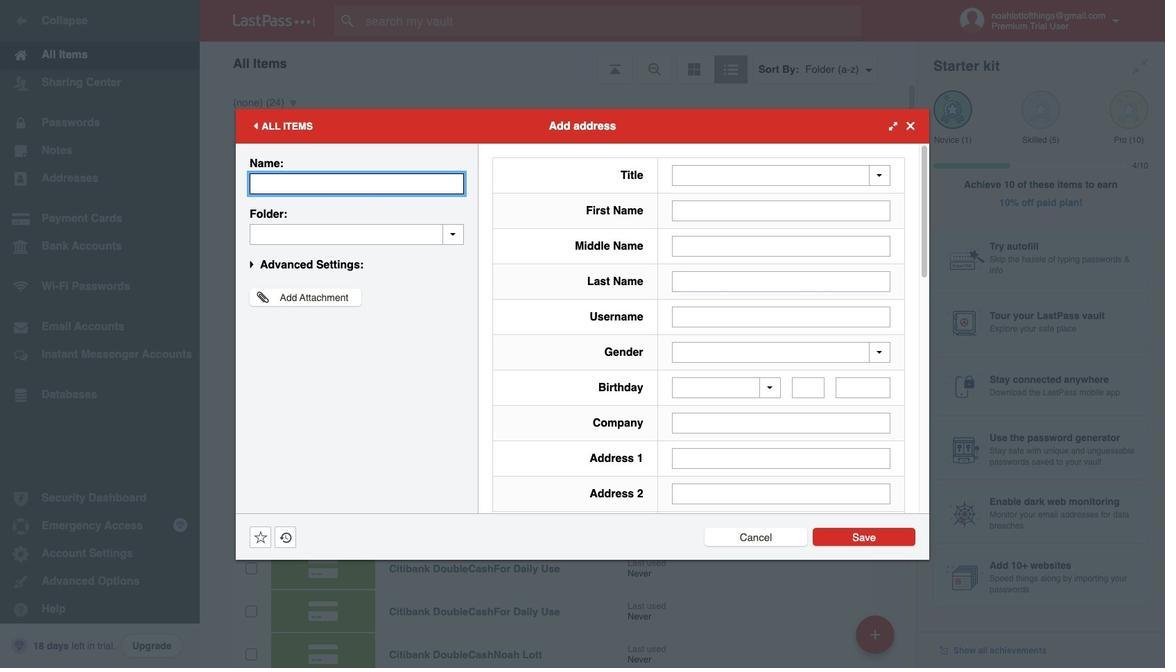 Task type: locate. For each thing, give the bounding box(es) containing it.
None text field
[[250, 173, 464, 194], [672, 200, 891, 221], [250, 224, 464, 245], [672, 271, 891, 292], [836, 377, 891, 398], [672, 448, 891, 469], [250, 173, 464, 194], [672, 200, 891, 221], [250, 224, 464, 245], [672, 271, 891, 292], [836, 377, 891, 398], [672, 448, 891, 469]]

new item navigation
[[851, 611, 903, 668]]

None text field
[[672, 236, 891, 256], [672, 306, 891, 327], [792, 377, 825, 398], [672, 413, 891, 434], [672, 483, 891, 504], [672, 236, 891, 256], [672, 306, 891, 327], [792, 377, 825, 398], [672, 413, 891, 434], [672, 483, 891, 504]]

main navigation navigation
[[0, 0, 200, 668]]

dialog
[[236, 109, 930, 668]]



Task type: describe. For each thing, give the bounding box(es) containing it.
Search search field
[[334, 6, 889, 36]]

lastpass image
[[233, 15, 315, 27]]

vault options navigation
[[200, 42, 917, 83]]

search my vault text field
[[334, 6, 889, 36]]

new item image
[[871, 630, 880, 639]]



